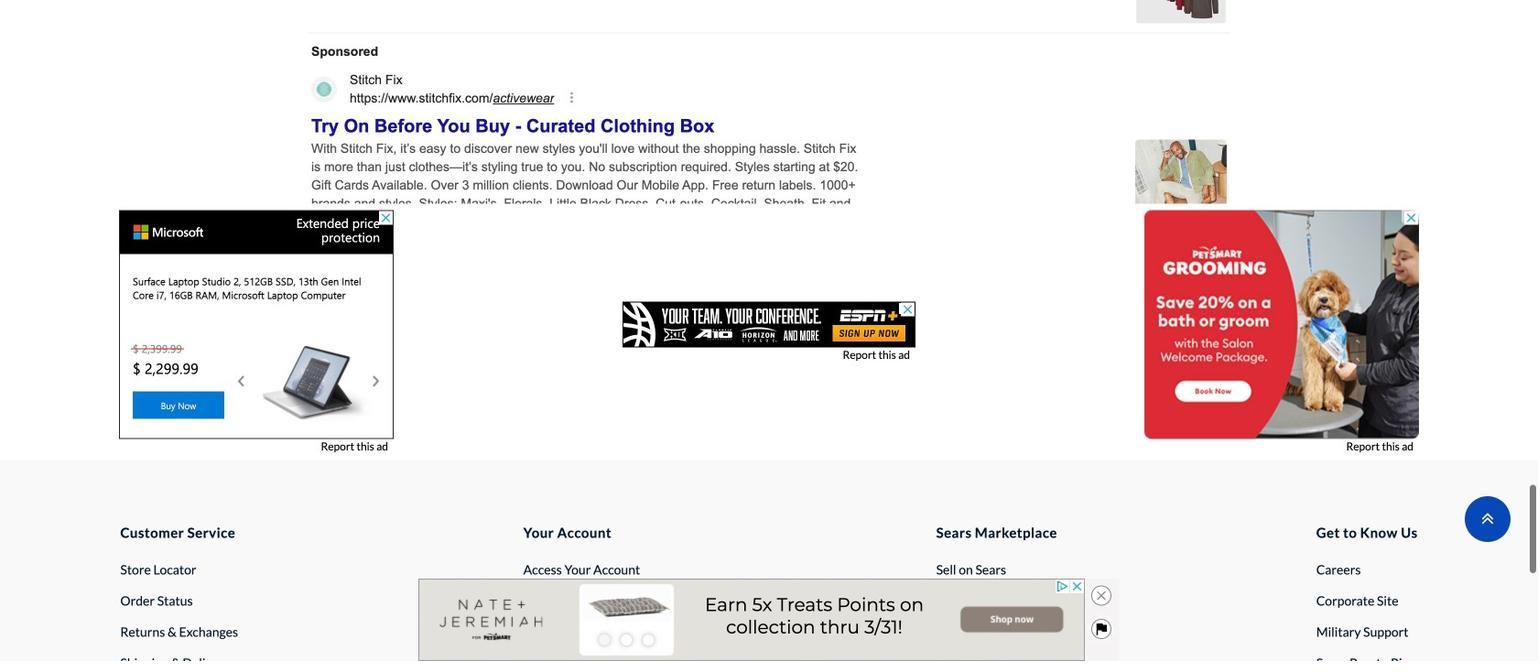 Task type: locate. For each thing, give the bounding box(es) containing it.
angle double up image
[[1482, 508, 1495, 528]]

advertisement element
[[119, 210, 394, 439], [1145, 210, 1420, 439], [623, 302, 916, 347], [419, 579, 1085, 661]]



Task type: vqa. For each thing, say whether or not it's contained in the screenshot.
right angle down image
no



